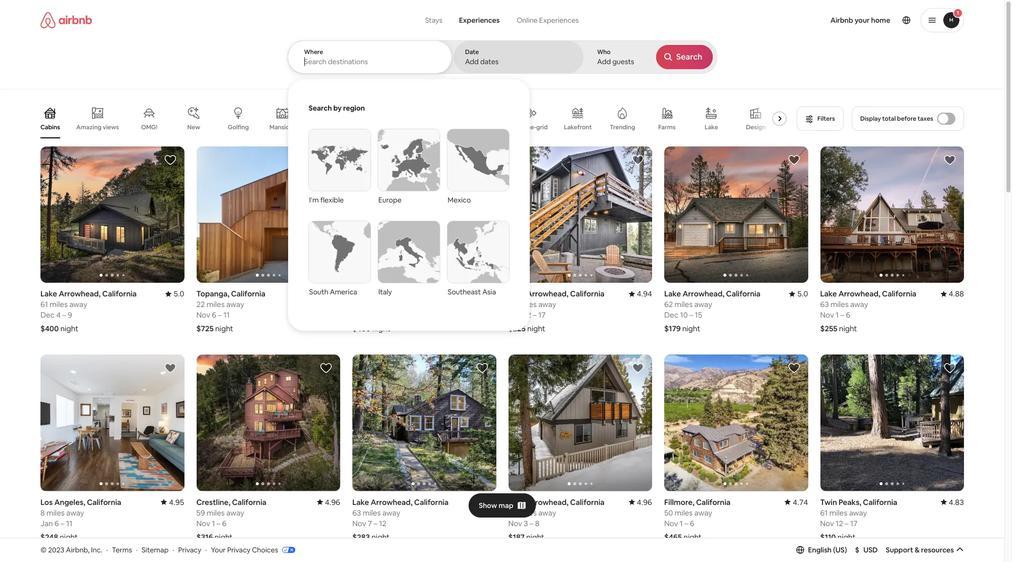 Task type: vqa. For each thing, say whether or not it's contained in the screenshot.


Task type: locate. For each thing, give the bounding box(es) containing it.
miles inside topanga, california 22 miles away nov 6 – 11 $725 night
[[207, 300, 225, 310]]

lake for lake arrowhead, california 63 miles away nov 12 – 17 $225 night
[[509, 289, 525, 299]]

add to wishlist: crestline, california image
[[320, 363, 332, 375]]

0 horizontal spatial add
[[465, 57, 479, 66]]

group for topanga, california 22 miles away nov 6 – 11 $725 night
[[197, 147, 340, 283]]

terms link
[[112, 546, 132, 555]]

– inside los angeles, california 8 miles away jan 6 – 11 $248 night
[[61, 519, 64, 529]]

terms · sitemap · privacy
[[112, 546, 201, 555]]

california inside twin peaks, california 61 miles away nov 12 – 17 $110 night
[[863, 498, 898, 508]]

lake inside lake arrowhead, california 63 miles away nov 1 – 6 $255 night
[[821, 289, 837, 299]]

california inside 'lake arrowhead, california 63 miles away nov 12 – 17 $225 night'
[[570, 289, 605, 299]]

guests
[[613, 57, 635, 66]]

61 inside lake arrowhead, california 61 miles away dec 4 – 9 $400 night
[[40, 300, 48, 310]]

night inside topanga, california 22 miles away nov 6 – 11 $725 night
[[215, 324, 233, 334]]

amazing for amazing pools
[[313, 123, 339, 132]]

4.96 for lake arrowhead, california 63 miles away nov 3 – 8 $187 night
[[637, 498, 652, 508]]

night right $725
[[215, 324, 233, 334]]

group for lake arrowhead, california 62 miles away dec 10 – 15 $179 night
[[665, 147, 809, 283]]

1 horizontal spatial amazing
[[313, 123, 339, 132]]

4.96
[[325, 498, 340, 508], [637, 498, 652, 508]]

5.0 out of 5 average rating image
[[165, 289, 184, 299]]

miles inside lake arrowhead, california 63 miles away nov 1 – 6 $255 night
[[831, 300, 849, 310]]

· left your in the bottom left of the page
[[205, 546, 207, 555]]

arrowhead, inside lake arrowhead, california 61 miles away dec 4 – 9 $400 night
[[59, 289, 101, 299]]

1 4.96 from the left
[[325, 498, 340, 508]]

8 right the 3
[[535, 519, 540, 529]]

4
[[56, 311, 61, 320]]

california for lake arrowhead, california 62 miles away dec 10 – 15 $179 night
[[727, 289, 761, 299]]

0 horizontal spatial 5.0 out of 5 average rating image
[[478, 498, 496, 508]]

4.96 out of 5 average rating image
[[317, 498, 340, 508]]

63 inside lake arrowhead, california 63 miles away nov 3 – 8 $187 night
[[509, 509, 517, 518]]

arrowhead, for lake arrowhead, california 63 miles away nov 3 – 8 $187 night
[[527, 498, 569, 508]]

who
[[597, 48, 611, 56]]

63 for nov 1 – 6
[[821, 300, 829, 310]]

11 down topanga,
[[224, 311, 230, 320]]

miles for lake arrowhead, california 62 miles away dec 10 – 15 $179 night
[[675, 300, 693, 310]]

night inside fillmore, california 50 miles away nov 1 – 6 $465 night
[[684, 533, 702, 542]]

night up © 2023 airbnb, inc. ·
[[60, 533, 78, 542]]

0 horizontal spatial privacy
[[178, 546, 201, 555]]

1 dec from the left
[[40, 311, 55, 320]]

away inside lake arrowhead, california 63 miles away nov 7 – 12 $283 night
[[383, 509, 401, 518]]

nov inside 'lake arrowhead, california 63 miles away nov 12 – 17 $225 night'
[[509, 311, 522, 320]]

arrowhead, inside lake arrowhead, california 63 miles away nov 1 – 6 $255 night
[[839, 289, 881, 299]]

arrowhead, inside lake arrowhead, california 62 miles away dec 10 – 15 $179 night
[[683, 289, 725, 299]]

california for lake arrowhead, california 63 miles away nov 3 – 8 $187 night
[[570, 498, 605, 508]]

miles down topanga,
[[207, 300, 225, 310]]

22
[[197, 300, 205, 310]]

61
[[40, 300, 48, 310], [821, 509, 828, 518]]

4.74 out of 5 average rating image
[[785, 498, 809, 508]]

4.98
[[481, 289, 496, 299]]

group for lake arrowhead, california 61 miles away dec 4 – 9 $400 night
[[40, 147, 184, 283]]

add inside who add guests
[[597, 57, 611, 66]]

0 horizontal spatial 4.96
[[325, 498, 340, 508]]

6 inside lake arrowhead, california 63 miles away nov 1 – 6 $255 night
[[846, 311, 851, 320]]

1 horizontal spatial add
[[597, 57, 611, 66]]

1 vertical spatial 61
[[821, 509, 828, 518]]

europe
[[379, 196, 402, 205]]

Where field
[[304, 57, 436, 66]]

away inside lake arrowhead, california 61 miles away dec 4 – 9 $400 night
[[69, 300, 87, 310]]

0 vertical spatial 11
[[224, 311, 230, 320]]

12
[[524, 311, 531, 320], [379, 519, 387, 529], [836, 519, 844, 529]]

2 horizontal spatial 12
[[836, 519, 844, 529]]

2 horizontal spatial 5.0
[[798, 289, 809, 299]]

group for lake arrowhead, california 63 miles away nov 12 – 17 $225 night
[[509, 147, 652, 283]]

17 inside 'lake arrowhead, california 63 miles away nov 12 – 17 $225 night'
[[539, 311, 546, 320]]

12 right 7 at left bottom
[[379, 519, 387, 529]]

california
[[102, 289, 137, 299], [231, 289, 266, 299], [414, 289, 449, 299], [570, 289, 605, 299], [727, 289, 761, 299], [883, 289, 917, 299], [87, 498, 121, 508], [232, 498, 267, 508], [414, 498, 449, 508], [570, 498, 605, 508], [697, 498, 731, 508], [863, 498, 898, 508]]

1 horizontal spatial 5.0 out of 5 average rating image
[[790, 289, 809, 299]]

amazing left views
[[76, 123, 102, 131]]

away for lake arrowhead, california 62 miles away dec 10 – 15 $179 night
[[695, 300, 713, 310]]

17 for 63 miles away
[[539, 311, 546, 320]]

– inside twin peaks, california 61 miles away nov 12 – 17 $110 night
[[845, 519, 849, 529]]

away inside lake arrowhead, california 63 miles away nov 1 – 6 $255 night
[[851, 300, 869, 310]]

night right $255
[[840, 324, 858, 334]]

nov left the 3
[[509, 519, 522, 529]]

nov down 22
[[197, 311, 210, 320]]

$
[[856, 546, 860, 555]]

63 up "$187"
[[509, 509, 517, 518]]

lake for lake arrowhead, california 63 miles away nov 3 – 8 $187 night
[[509, 498, 525, 508]]

0 vertical spatial 8
[[40, 509, 45, 518]]

4.95 out of 5 average rating image
[[161, 498, 184, 508]]

· right terms
[[136, 546, 138, 555]]

dec left 4
[[40, 311, 55, 320]]

your
[[211, 546, 226, 555]]

5.0 out of 5 average rating image
[[790, 289, 809, 299], [478, 498, 496, 508]]

california inside lake arrowhead, california 63 miles away nov 1 – 6 $255 night
[[883, 289, 917, 299]]

nov inside fillmore, california 50 miles away nov 1 – 6 $465 night
[[665, 519, 678, 529]]

away for lake arrowhead, california 63 miles away nov 12 – 17 $225 night
[[539, 300, 557, 310]]

experiences up date
[[459, 16, 500, 25]]

experiences inside "button"
[[459, 16, 500, 25]]

1 horizontal spatial $400
[[353, 324, 371, 334]]

63 up $225 at the right bottom of the page
[[509, 300, 517, 310]]

sitemap link
[[142, 546, 169, 555]]

night right $465
[[684, 533, 702, 542]]

lake inside lake arrowhead, california 61 miles away dec 4 – 9 $400 night
[[40, 289, 57, 299]]

date add dates
[[465, 48, 499, 66]]

· right inc.
[[106, 546, 108, 555]]

– inside lake arrowhead, california 63 miles away nov 3 – 8 $187 night
[[530, 519, 534, 529]]

miles up $255
[[831, 300, 849, 310]]

arrowhead, for lake arrowhead, california 63 miles away nov 12 – 17 $225 night
[[527, 289, 569, 299]]

61 for nov
[[821, 509, 828, 518]]

10
[[680, 311, 688, 320]]

12 up $110
[[836, 519, 844, 529]]

– for twin peaks, california 61 miles away nov 12 – 17 $110 night
[[845, 519, 849, 529]]

1 privacy from the left
[[178, 546, 201, 555]]

online experiences
[[517, 16, 579, 25]]

– inside lake arrowhead, california 62 miles away dec 10 – 15 $179 night
[[690, 311, 694, 320]]

night down the 3
[[527, 533, 545, 542]]

add down date
[[465, 57, 479, 66]]

0 horizontal spatial experiences
[[459, 16, 500, 25]]

away inside twin peaks, california 61 miles away nov 12 – 17 $110 night
[[850, 509, 868, 518]]

amazing for amazing views
[[76, 123, 102, 131]]

privacy right your in the bottom left of the page
[[227, 546, 251, 555]]

dec inside lake arrowhead, california 61 miles away dec 4 – 9 $400 night
[[40, 311, 55, 320]]

miles inside los angeles, california 8 miles away jan 6 – 11 $248 night
[[47, 509, 65, 518]]

1 add from the left
[[465, 57, 479, 66]]

$400 down america
[[353, 324, 371, 334]]

dec down "62"
[[665, 311, 679, 320]]

lake up "62"
[[665, 289, 681, 299]]

california inside lake arrowhead, california 61 miles away dec 4 – 9 $400 night
[[102, 289, 137, 299]]

miles up '10'
[[675, 300, 693, 310]]

miles up $225 at the right bottom of the page
[[519, 300, 537, 310]]

nov inside crestline, california 59 miles away nov 1 – 6 $316 night
[[197, 519, 210, 529]]

0 horizontal spatial 11
[[66, 519, 72, 529]]

away for los angeles, california 8 miles away jan 6 – 11 $248 night
[[66, 509, 84, 518]]

63 up $255
[[821, 300, 829, 310]]

1 horizontal spatial privacy
[[227, 546, 251, 555]]

miles up the 3
[[519, 509, 537, 518]]

1 button
[[921, 8, 965, 32]]

– inside lake arrowhead, california 63 miles away nov 1 – 6 $255 night
[[841, 311, 845, 320]]

lake right farms
[[705, 123, 719, 132]]

show
[[479, 502, 497, 511]]

arrowhead, for lake arrowhead, california 62 miles away dec 10 – 15 $179 night
[[683, 289, 725, 299]]

5.0 for lake arrowhead, california 63 miles away nov 7 – 12 $283 night
[[486, 498, 496, 508]]

0 horizontal spatial dec
[[40, 311, 55, 320]]

tiny
[[464, 123, 476, 132]]

0 horizontal spatial 8
[[40, 509, 45, 518]]

1 vertical spatial 8
[[535, 519, 540, 529]]

away inside fillmore, california 50 miles away nov 1 – 6 $465 night
[[695, 509, 713, 518]]

who add guests
[[597, 48, 635, 66]]

$225
[[509, 324, 526, 334]]

lake left italy
[[353, 289, 369, 299]]

– inside lake arrowhead, california 63 miles away nov 7 – 12 $283 night
[[374, 519, 378, 529]]

privacy down $316
[[178, 546, 201, 555]]

dec inside lake arrowhead, california 62 miles away dec 10 – 15 $179 night
[[665, 311, 679, 320]]

lake arrowhead, california
[[353, 289, 449, 299]]

miles
[[50, 300, 68, 310], [207, 300, 225, 310], [519, 300, 537, 310], [675, 300, 693, 310], [831, 300, 849, 310], [47, 509, 65, 518], [207, 509, 225, 518], [363, 509, 381, 518], [519, 509, 537, 518], [675, 509, 693, 518], [830, 509, 848, 518]]

group for los angeles, california 8 miles away jan 6 – 11 $248 night
[[40, 355, 184, 492]]

2 4.96 from the left
[[637, 498, 652, 508]]

6 inside topanga, california 22 miles away nov 6 – 11 $725 night
[[212, 311, 216, 320]]

display total before taxes button
[[852, 107, 965, 131]]

0 vertical spatial 5.0 out of 5 average rating image
[[790, 289, 809, 299]]

$400
[[40, 324, 59, 334], [353, 324, 371, 334]]

english
[[809, 546, 832, 555]]

group for crestline, california 59 miles away nov 1 – 6 $316 night
[[197, 355, 340, 492]]

4.93
[[325, 289, 340, 299]]

63 inside 'lake arrowhead, california 63 miles away nov 12 – 17 $225 night'
[[509, 300, 517, 310]]

None search field
[[288, 0, 717, 331]]

1 horizontal spatial 5.0
[[486, 498, 496, 508]]

63 for nov 3 – 8
[[509, 509, 517, 518]]

privacy link
[[178, 546, 201, 555]]

miles inside lake arrowhead, california 61 miles away dec 4 – 9 $400 night
[[50, 300, 68, 310]]

night
[[60, 324, 78, 334], [215, 324, 233, 334], [372, 324, 391, 334], [528, 324, 546, 334], [683, 324, 701, 334], [840, 324, 858, 334], [60, 533, 78, 542], [215, 533, 233, 542], [372, 533, 390, 542], [527, 533, 545, 542], [684, 533, 702, 542], [838, 533, 856, 542]]

california for lake arrowhead, california 61 miles away dec 4 – 9 $400 night
[[102, 289, 137, 299]]

12 inside 'lake arrowhead, california 63 miles away nov 12 – 17 $225 night'
[[524, 311, 531, 320]]

4.96 out of 5 average rating image
[[629, 498, 652, 508]]

add to wishlist: lake arrowhead, california image for lake arrowhead, california 63 miles away nov 12 – 17 $225 night
[[632, 154, 644, 166]]

4.94
[[637, 289, 652, 299]]

choices
[[252, 546, 278, 555]]

1 vertical spatial 11
[[66, 519, 72, 529]]

lake up the 3
[[509, 498, 525, 508]]

lake inside lake arrowhead, california 63 miles away nov 7 – 12 $283 night
[[353, 498, 369, 508]]

63 up the '$283'
[[353, 509, 361, 518]]

·
[[106, 546, 108, 555], [136, 546, 138, 555], [173, 546, 174, 555], [205, 546, 207, 555]]

away
[[69, 300, 87, 310], [226, 300, 244, 310], [539, 300, 557, 310], [695, 300, 713, 310], [851, 300, 869, 310], [66, 509, 84, 518], [226, 509, 244, 518], [383, 509, 401, 518], [539, 509, 557, 518], [695, 509, 713, 518], [850, 509, 868, 518]]

add to wishlist: lake arrowhead, california image for lake arrowhead, california 62 miles away dec 10 – 15 $179 night
[[788, 154, 800, 166]]

away inside topanga, california 22 miles away nov 6 – 11 $725 night
[[226, 300, 244, 310]]

1 · from the left
[[106, 546, 108, 555]]

group containing amazing views
[[40, 99, 791, 139]]

add to wishlist: lake arrowhead, california image for lake arrowhead, california 63 miles away nov 3 – 8 $187 night
[[632, 363, 644, 375]]

1 horizontal spatial 11
[[224, 311, 230, 320]]

night right $225 at the right bottom of the page
[[528, 324, 546, 334]]

0 vertical spatial 17
[[539, 311, 546, 320]]

nov
[[197, 311, 210, 320], [509, 311, 522, 320], [821, 311, 834, 320], [197, 519, 210, 529], [353, 519, 366, 529], [509, 519, 522, 529], [665, 519, 678, 529], [821, 519, 834, 529]]

miles down crestline,
[[207, 509, 225, 518]]

group
[[40, 99, 791, 139], [40, 147, 184, 283], [197, 147, 340, 283], [353, 147, 496, 283], [509, 147, 652, 283], [665, 147, 809, 283], [821, 147, 965, 283], [40, 355, 184, 492], [197, 355, 340, 492], [353, 355, 496, 492], [509, 355, 652, 492], [665, 355, 809, 492], [821, 355, 965, 492]]

nov down 50
[[665, 519, 678, 529]]

add down who
[[597, 57, 611, 66]]

©
[[40, 546, 47, 555]]

0 horizontal spatial 17
[[539, 311, 546, 320]]

0 horizontal spatial 61
[[40, 300, 48, 310]]

5.0 out of 5 average rating image for lake arrowhead, california 62 miles away dec 10 – 15 $179 night
[[790, 289, 809, 299]]

1 horizontal spatial 8
[[535, 519, 540, 529]]

1 inside dropdown button
[[957, 10, 960, 16]]

away for twin peaks, california 61 miles away nov 12 – 17 $110 night
[[850, 509, 868, 518]]

0 vertical spatial 61
[[40, 300, 48, 310]]

miles for lake arrowhead, california 63 miles away nov 1 – 6 $255 night
[[831, 300, 849, 310]]

lake right asia
[[509, 289, 525, 299]]

8 down the los
[[40, 509, 45, 518]]

1 inside crestline, california 59 miles away nov 1 – 6 $316 night
[[212, 519, 215, 529]]

lake inside lake arrowhead, california 62 miles away dec 10 – 15 $179 night
[[665, 289, 681, 299]]

miles down fillmore,
[[675, 509, 693, 518]]

night inside lake arrowhead, california 61 miles away dec 4 – 9 $400 night
[[60, 324, 78, 334]]

$725
[[197, 324, 214, 334]]

arrowhead, inside 'lake arrowhead, california 63 miles away nov 12 – 17 $225 night'
[[527, 289, 569, 299]]

1 horizontal spatial dec
[[665, 311, 679, 320]]

night inside lake arrowhead, california 62 miles away dec 10 – 15 $179 night
[[683, 324, 701, 334]]

2 add from the left
[[597, 57, 611, 66]]

– for lake arrowhead, california 63 miles away nov 3 – 8 $187 night
[[530, 519, 534, 529]]

night inside lake arrowhead, california 63 miles away nov 3 – 8 $187 night
[[527, 533, 545, 542]]

support & resources button
[[886, 546, 965, 555]]

17 inside twin peaks, california 61 miles away nov 12 – 17 $110 night
[[851, 519, 858, 529]]

nov inside lake arrowhead, california 63 miles away nov 3 – 8 $187 night
[[509, 519, 522, 529]]

night inside lake arrowhead, california 63 miles away nov 1 – 6 $255 night
[[840, 324, 858, 334]]

1 horizontal spatial experiences
[[539, 16, 579, 25]]

12 up $225 at the right bottom of the page
[[524, 311, 531, 320]]

nov up $225 at the right bottom of the page
[[509, 311, 522, 320]]

airbnb,
[[66, 546, 90, 555]]

miles down twin
[[830, 509, 848, 518]]

away inside lake arrowhead, california 63 miles away nov 3 – 8 $187 night
[[539, 509, 557, 518]]

– inside topanga, california 22 miles away nov 6 – 11 $725 night
[[218, 311, 222, 320]]

1 horizontal spatial 4.96
[[637, 498, 652, 508]]

– for lake arrowhead, california 63 miles away nov 7 – 12 $283 night
[[374, 519, 378, 529]]

pools
[[340, 123, 356, 132]]

&
[[915, 546, 920, 555]]

amazing pools
[[313, 123, 356, 132]]

– inside lake arrowhead, california 61 miles away dec 4 – 9 $400 night
[[62, 311, 66, 320]]

4.83 out of 5 average rating image
[[941, 498, 965, 508]]

search
[[309, 104, 332, 113]]

away for lake arrowhead, california 63 miles away nov 3 – 8 $187 night
[[539, 509, 557, 518]]

night up your in the bottom left of the page
[[215, 533, 233, 542]]

night down 15
[[683, 324, 701, 334]]

night up (us)
[[838, 533, 856, 542]]

61 inside twin peaks, california 61 miles away nov 12 – 17 $110 night
[[821, 509, 828, 518]]

11 down angeles,
[[66, 519, 72, 529]]

nov left 7 at left bottom
[[353, 519, 366, 529]]

miles inside 'lake arrowhead, california 63 miles away nov 12 – 17 $225 night'
[[519, 300, 537, 310]]

experiences right 'online'
[[539, 16, 579, 25]]

california inside lake arrowhead, california 63 miles away nov 3 – 8 $187 night
[[570, 498, 605, 508]]

arrowhead, inside lake arrowhead, california 63 miles away nov 7 – 12 $283 night
[[371, 498, 413, 508]]

date
[[465, 48, 479, 56]]

privacy
[[178, 546, 201, 555], [227, 546, 251, 555]]

lake inside lake arrowhead, california 63 miles away nov 3 – 8 $187 night
[[509, 498, 525, 508]]

night down 9
[[60, 324, 78, 334]]

english (us) button
[[796, 546, 847, 555]]

1 vertical spatial 17
[[851, 519, 858, 529]]

night down 7 at left bottom
[[372, 533, 390, 542]]

dec for 61
[[40, 311, 55, 320]]

miles up 4
[[50, 300, 68, 310]]

· left privacy link
[[173, 546, 174, 555]]

away inside lake arrowhead, california 62 miles away dec 10 – 15 $179 night
[[695, 300, 713, 310]]

grid
[[536, 123, 548, 131]]

8
[[40, 509, 45, 518], [535, 519, 540, 529]]

away inside 'lake arrowhead, california 63 miles away nov 12 – 17 $225 night'
[[539, 300, 557, 310]]

50
[[665, 509, 673, 518]]

1 horizontal spatial 17
[[851, 519, 858, 529]]

arrowhead,
[[59, 289, 101, 299], [371, 289, 413, 299], [527, 289, 569, 299], [683, 289, 725, 299], [839, 289, 881, 299], [371, 498, 413, 508], [527, 498, 569, 508]]

california inside lake arrowhead, california 63 miles away nov 7 – 12 $283 night
[[414, 498, 449, 508]]

nov inside topanga, california 22 miles away nov 6 – 11 $725 night
[[197, 311, 210, 320]]

1 horizontal spatial 61
[[821, 509, 828, 518]]

add to wishlist: los angeles, california image
[[164, 363, 176, 375]]

0 horizontal spatial 5.0
[[174, 289, 184, 299]]

1 experiences from the left
[[459, 16, 500, 25]]

8 inside lake arrowhead, california 63 miles away nov 3 – 8 $187 night
[[535, 519, 540, 529]]

home
[[872, 16, 891, 25]]

– inside 'lake arrowhead, california 63 miles away nov 12 – 17 $225 night'
[[533, 311, 537, 320]]

$400 down 4
[[40, 324, 59, 334]]

add to wishlist: lake arrowhead, california image
[[944, 154, 956, 166]]

lake for lake
[[705, 123, 719, 132]]

add to wishlist: lake arrowhead, california image for lake arrowhead, california 61 miles away dec 4 – 9 $400 night
[[164, 154, 176, 166]]

miles up 7 at left bottom
[[363, 509, 381, 518]]

homes
[[478, 123, 497, 132]]

63 inside lake arrowhead, california 63 miles away nov 1 – 6 $255 night
[[821, 300, 829, 310]]

– for lake arrowhead, california 61 miles away dec 4 – 9 $400 night
[[62, 311, 66, 320]]

2 dec from the left
[[665, 311, 679, 320]]

arrowhead, for lake arrowhead, california 63 miles away nov 7 – 12 $283 night
[[371, 498, 413, 508]]

lake for lake arrowhead, california 61 miles away dec 4 – 9 $400 night
[[40, 289, 57, 299]]

miles inside lake arrowhead, california 62 miles away dec 10 – 15 $179 night
[[675, 300, 693, 310]]

miles for lake arrowhead, california 63 miles away nov 7 – 12 $283 night
[[363, 509, 381, 518]]

add to wishlist: lake arrowhead, california image
[[164, 154, 176, 166], [476, 154, 488, 166], [632, 154, 644, 166], [788, 154, 800, 166], [476, 363, 488, 375], [632, 363, 644, 375]]

california inside lake arrowhead, california 62 miles away dec 10 – 15 $179 night
[[727, 289, 761, 299]]

amazing
[[76, 123, 102, 131], [313, 123, 339, 132]]

1 vertical spatial 5.0 out of 5 average rating image
[[478, 498, 496, 508]]

lake inside 'lake arrowhead, california 63 miles away nov 12 – 17 $225 night'
[[509, 289, 525, 299]]

4.88 out of 5 average rating image
[[941, 289, 965, 299]]

$248
[[40, 533, 58, 542]]

miles for twin peaks, california 61 miles away nov 12 – 17 $110 night
[[830, 509, 848, 518]]

0 horizontal spatial amazing
[[76, 123, 102, 131]]

miles inside twin peaks, california 61 miles away nov 12 – 17 $110 night
[[830, 509, 848, 518]]

0 horizontal spatial $400
[[40, 324, 59, 334]]

lake up 7 at left bottom
[[353, 498, 369, 508]]

1 $400 from the left
[[40, 324, 59, 334]]

california inside los angeles, california 8 miles away jan 6 – 11 $248 night
[[87, 498, 121, 508]]

what can we help you find? tab list
[[417, 10, 508, 30]]

night inside los angeles, california 8 miles away jan 6 – 11 $248 night
[[60, 533, 78, 542]]

lake up 4
[[40, 289, 57, 299]]

arrowhead, inside lake arrowhead, california 63 miles away nov 3 – 8 $187 night
[[527, 498, 569, 508]]

nov up $110
[[821, 519, 834, 529]]

– for lake arrowhead, california 63 miles away nov 12 – 17 $225 night
[[533, 311, 537, 320]]

$110
[[821, 533, 836, 542]]

add to wishlist: fillmore, california image
[[788, 363, 800, 375]]

nov up $255
[[821, 311, 834, 320]]

nov down "59"
[[197, 519, 210, 529]]

amazing down search
[[313, 123, 339, 132]]

0 horizontal spatial 12
[[379, 519, 387, 529]]

lake up $255
[[821, 289, 837, 299]]

miles for los angeles, california 8 miles away jan 6 – 11 $248 night
[[47, 509, 65, 518]]

63 inside lake arrowhead, california 63 miles away nov 7 – 12 $283 night
[[353, 509, 361, 518]]

miles inside crestline, california 59 miles away nov 1 – 6 $316 night
[[207, 509, 225, 518]]

filters
[[818, 115, 835, 123]]

11 inside los angeles, california 8 miles away jan 6 – 11 $248 night
[[66, 519, 72, 529]]

2 · from the left
[[136, 546, 138, 555]]

miles inside lake arrowhead, california 63 miles away nov 7 – 12 $283 night
[[363, 509, 381, 518]]

add to wishlist: lake arrowhead, california image for lake arrowhead, california 63 miles away nov 7 – 12 $283 night
[[476, 363, 488, 375]]

experiences
[[459, 16, 500, 25], [539, 16, 579, 25]]

miles up jan
[[47, 509, 65, 518]]

1 horizontal spatial 12
[[524, 311, 531, 320]]

lake
[[705, 123, 719, 132], [40, 289, 57, 299], [353, 289, 369, 299], [509, 289, 525, 299], [665, 289, 681, 299], [821, 289, 837, 299], [353, 498, 369, 508], [509, 498, 525, 508]]



Task type: describe. For each thing, give the bounding box(es) containing it.
peaks,
[[839, 498, 862, 508]]

2023
[[48, 546, 64, 555]]

group for lake arrowhead, california 63 miles away nov 7 – 12 $283 night
[[353, 355, 496, 492]]

5.0 out of 5 average rating image for lake arrowhead, california 63 miles away nov 7 – 12 $283 night
[[478, 498, 496, 508]]

twin
[[821, 498, 837, 508]]

away for lake arrowhead, california 63 miles away nov 7 – 12 $283 night
[[383, 509, 401, 518]]

group for lake arrowhead, california 63 miles away nov 3 – 8 $187 night
[[509, 355, 652, 492]]

miles inside fillmore, california 50 miles away nov 1 – 6 $465 night
[[675, 509, 693, 518]]

america
[[330, 288, 357, 297]]

add to wishlist: twin peaks, california image
[[944, 363, 956, 375]]

i'm flexible
[[309, 196, 344, 205]]

1 inside lake arrowhead, california 63 miles away nov 1 – 6 $255 night
[[836, 311, 839, 320]]

dec for 62
[[665, 311, 679, 320]]

5.0 for lake arrowhead, california 62 miles away dec 10 – 15 $179 night
[[798, 289, 809, 299]]

7
[[368, 519, 372, 529]]

arrowhead, for lake arrowhead, california 63 miles away nov 1 – 6 $255 night
[[839, 289, 881, 299]]

12 for $225
[[524, 311, 531, 320]]

off-the-grid
[[513, 123, 548, 131]]

off-
[[513, 123, 525, 131]]

online
[[517, 16, 538, 25]]

tiny homes
[[464, 123, 497, 132]]

omg!
[[141, 123, 158, 132]]

61 for dec
[[40, 300, 48, 310]]

design
[[746, 123, 766, 132]]

california inside topanga, california 22 miles away nov 6 – 11 $725 night
[[231, 289, 266, 299]]

$316
[[197, 533, 213, 542]]

– for los angeles, california 8 miles away jan 6 – 11 $248 night
[[61, 519, 64, 529]]

california for lake arrowhead, california 63 miles away nov 12 – 17 $225 night
[[570, 289, 605, 299]]

3 · from the left
[[173, 546, 174, 555]]

lake for lake arrowhead, california 63 miles away nov 7 – 12 $283 night
[[353, 498, 369, 508]]

los angeles, california 8 miles away jan 6 – 11 $248 night
[[40, 498, 121, 542]]

night inside crestline, california 59 miles away nov 1 – 6 $316 night
[[215, 533, 233, 542]]

2 privacy from the left
[[227, 546, 251, 555]]

add for add guests
[[597, 57, 611, 66]]

dates
[[481, 57, 499, 66]]

jan
[[40, 519, 53, 529]]

skiing
[[426, 123, 443, 132]]

south america
[[309, 288, 357, 297]]

your privacy choices
[[211, 546, 278, 555]]

california for lake arrowhead, california
[[414, 289, 449, 299]]

california for lake arrowhead, california 63 miles away nov 7 – 12 $283 night
[[414, 498, 449, 508]]

nov inside lake arrowhead, california 63 miles away nov 7 – 12 $283 night
[[353, 519, 366, 529]]

away for lake arrowhead, california 63 miles away nov 1 – 6 $255 night
[[851, 300, 869, 310]]

17 for 61 miles away
[[851, 519, 858, 529]]

resources
[[922, 546, 954, 555]]

sitemap
[[142, 546, 169, 555]]

southeast
[[448, 288, 481, 297]]

none search field containing stays
[[288, 0, 717, 331]]

night down italy
[[372, 324, 391, 334]]

add for add dates
[[465, 57, 479, 66]]

display
[[861, 115, 881, 123]]

4 · from the left
[[205, 546, 207, 555]]

12 for $110
[[836, 519, 844, 529]]

group for lake arrowhead, california 63 miles away nov 1 – 6 $255 night
[[821, 147, 965, 283]]

$400 inside lake arrowhead, california 61 miles away dec 4 – 9 $400 night
[[40, 324, 59, 334]]

4.94 out of 5 average rating image
[[629, 289, 652, 299]]

fillmore, california 50 miles away nov 1 – 6 $465 night
[[665, 498, 731, 542]]

– inside crestline, california 59 miles away nov 1 – 6 $316 night
[[217, 519, 221, 529]]

4.93 out of 5 average rating image
[[317, 289, 340, 299]]

lake arrowhead, california 63 miles away nov 12 – 17 $225 night
[[509, 289, 605, 334]]

group for fillmore, california 50 miles away nov 1 – 6 $465 night
[[665, 355, 809, 492]]

stays
[[425, 16, 443, 25]]

cabins
[[40, 123, 60, 132]]

california for lake arrowhead, california 63 miles away nov 1 – 6 $255 night
[[883, 289, 917, 299]]

usd
[[864, 546, 878, 555]]

miles for lake arrowhead, california 61 miles away dec 4 – 9 $400 night
[[50, 300, 68, 310]]

6 inside fillmore, california 50 miles away nov 1 – 6 $465 night
[[690, 519, 695, 529]]

the-
[[525, 123, 537, 131]]

group for twin peaks, california 61 miles away nov 12 – 17 $110 night
[[821, 355, 965, 492]]

topanga, california 22 miles away nov 6 – 11 $725 night
[[197, 289, 266, 334]]

4.95
[[169, 498, 184, 508]]

airbnb
[[831, 16, 854, 25]]

– for lake arrowhead, california 62 miles away dec 10 – 15 $179 night
[[690, 311, 694, 320]]

62
[[665, 300, 673, 310]]

night inside twin peaks, california 61 miles away nov 12 – 17 $110 night
[[838, 533, 856, 542]]

4.83
[[949, 498, 965, 508]]

before
[[898, 115, 917, 123]]

topanga,
[[197, 289, 230, 299]]

experiences tab panel
[[288, 40, 717, 331]]

golfing
[[228, 123, 249, 132]]

lake arrowhead, california 63 miles away nov 1 – 6 $255 night
[[821, 289, 917, 334]]

4.98 out of 5 average rating image
[[473, 289, 496, 299]]

new
[[187, 123, 200, 132]]

1 inside fillmore, california 50 miles away nov 1 – 6 $465 night
[[680, 519, 683, 529]]

taxes
[[918, 115, 934, 123]]

night inside 'lake arrowhead, california 63 miles away nov 12 – 17 $225 night'
[[528, 324, 546, 334]]

$ usd
[[856, 546, 878, 555]]

amazing views
[[76, 123, 119, 131]]

$465
[[665, 533, 682, 542]]

english (us)
[[809, 546, 847, 555]]

away inside crestline, california 59 miles away nov 1 – 6 $316 night
[[226, 509, 244, 518]]

6 inside crestline, california 59 miles away nov 1 – 6 $316 night
[[222, 519, 227, 529]]

i'm
[[309, 196, 319, 205]]

support
[[886, 546, 914, 555]]

asia
[[483, 288, 496, 297]]

online experiences link
[[508, 10, 588, 30]]

fillmore,
[[665, 498, 695, 508]]

lake for lake arrowhead, california 63 miles away nov 1 – 6 $255 night
[[821, 289, 837, 299]]

your
[[855, 16, 870, 25]]

8 inside los angeles, california 8 miles away jan 6 – 11 $248 night
[[40, 509, 45, 518]]

– inside fillmore, california 50 miles away nov 1 – 6 $465 night
[[685, 519, 689, 529]]

los
[[40, 498, 53, 508]]

63 for nov 7 – 12
[[353, 509, 361, 518]]

show map
[[479, 502, 514, 511]]

miles for lake arrowhead, california 63 miles away nov 3 – 8 $187 night
[[519, 509, 537, 518]]

lake for lake arrowhead, california
[[353, 289, 369, 299]]

south
[[309, 288, 329, 297]]

your privacy choices link
[[211, 546, 295, 556]]

3
[[524, 519, 528, 529]]

nov inside twin peaks, california 61 miles away nov 12 – 17 $110 night
[[821, 519, 834, 529]]

trending
[[610, 123, 636, 132]]

california inside fillmore, california 50 miles away nov 1 – 6 $465 night
[[697, 498, 731, 508]]

lake arrowhead, california 63 miles away nov 7 – 12 $283 night
[[353, 498, 449, 542]]

night inside lake arrowhead, california 63 miles away nov 7 – 12 $283 night
[[372, 533, 390, 542]]

california for twin peaks, california 61 miles away nov 12 – 17 $110 night
[[863, 498, 898, 508]]

– for lake arrowhead, california 63 miles away nov 1 – 6 $255 night
[[841, 311, 845, 320]]

arrowhead, for lake arrowhead, california 61 miles away dec 4 – 9 $400 night
[[59, 289, 101, 299]]

nov inside lake arrowhead, california 63 miles away nov 1 – 6 $255 night
[[821, 311, 834, 320]]

display total before taxes
[[861, 115, 934, 123]]

farms
[[659, 123, 676, 132]]

away for lake arrowhead, california 61 miles away dec 4 – 9 $400 night
[[69, 300, 87, 310]]

profile element
[[604, 0, 965, 40]]

lake arrowhead, california 63 miles away nov 3 – 8 $187 night
[[509, 498, 605, 542]]

show map button
[[469, 494, 536, 518]]

california inside crestline, california 59 miles away nov 1 – 6 $316 night
[[232, 498, 267, 508]]

2 experiences from the left
[[539, 16, 579, 25]]

mansions
[[270, 123, 296, 132]]

experiences button
[[451, 10, 508, 30]]

region
[[343, 104, 365, 113]]

terms
[[112, 546, 132, 555]]

total
[[883, 115, 896, 123]]

$187
[[509, 533, 525, 542]]

inc.
[[91, 546, 102, 555]]

beachfront
[[372, 123, 404, 132]]

63 for nov 12 – 17
[[509, 300, 517, 310]]

airbnb your home
[[831, 16, 891, 25]]

4.96 for crestline, california 59 miles away nov 1 – 6 $316 night
[[325, 498, 340, 508]]

$283
[[353, 533, 370, 542]]

arrowhead, for lake arrowhead, california
[[371, 289, 413, 299]]

12 inside lake arrowhead, california 63 miles away nov 7 – 12 $283 night
[[379, 519, 387, 529]]

© 2023 airbnb, inc. ·
[[40, 546, 108, 555]]

by
[[334, 104, 342, 113]]

lake arrowhead, california 61 miles away dec 4 – 9 $400 night
[[40, 289, 137, 334]]

miles for lake arrowhead, california 63 miles away nov 12 – 17 $225 night
[[519, 300, 537, 310]]

6 inside los angeles, california 8 miles away jan 6 – 11 $248 night
[[55, 519, 59, 529]]

italy
[[379, 288, 392, 297]]

crestline,
[[197, 498, 231, 508]]

11 inside topanga, california 22 miles away nov 6 – 11 $725 night
[[224, 311, 230, 320]]

add to wishlist: topanga, california image
[[320, 154, 332, 166]]

california for los angeles, california 8 miles away jan 6 – 11 $248 night
[[87, 498, 121, 508]]

filters button
[[797, 107, 844, 131]]

support & resources
[[886, 546, 954, 555]]

5.0 for lake arrowhead, california 61 miles away dec 4 – 9 $400 night
[[174, 289, 184, 299]]

lake for lake arrowhead, california 62 miles away dec 10 – 15 $179 night
[[665, 289, 681, 299]]

4.74
[[793, 498, 809, 508]]

lakefront
[[564, 123, 592, 132]]

2 $400 from the left
[[353, 324, 371, 334]]



